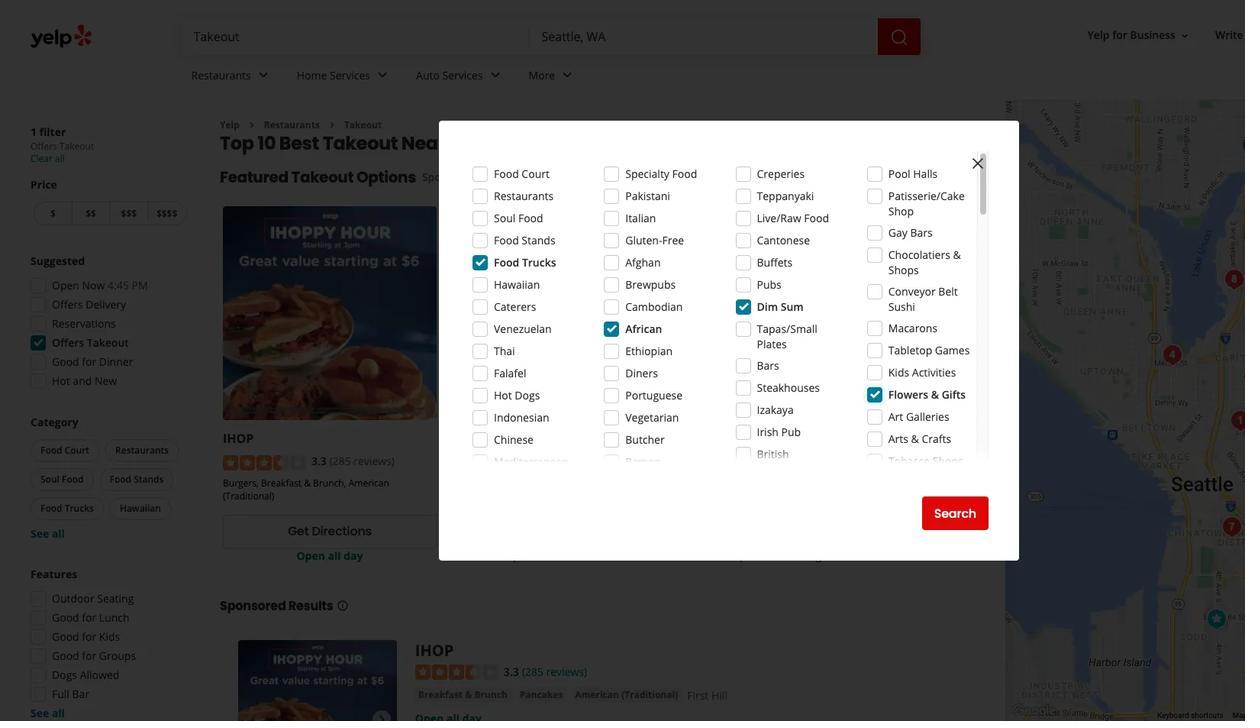Task type: describe. For each thing, give the bounding box(es) containing it.
good for groups
[[52, 648, 136, 663]]

flowers & gifts
[[889, 387, 966, 402]]

dim sum
[[757, 299, 804, 314]]

tabletop
[[889, 343, 933, 357]]

takeout up options
[[323, 131, 398, 156]]

burgers, breakfast & brunch, american (traditional)
[[223, 476, 389, 502]]

portuguese
[[626, 388, 683, 403]]

category
[[31, 415, 78, 429]]

irish pub
[[757, 425, 801, 439]]

home services link
[[285, 55, 404, 99]]

yelp for business button
[[1082, 22, 1198, 49]]

keyboard shortcuts button
[[1158, 710, 1224, 721]]

ihop image
[[238, 640, 397, 721]]

dim
[[757, 299, 778, 314]]

see for category
[[31, 526, 49, 541]]

1 horizontal spatial 16 info v2 image
[[480, 171, 493, 183]]

1
[[31, 124, 37, 139]]

food inside button
[[62, 473, 84, 486]]

1 horizontal spatial reviews)
[[546, 664, 587, 679]]

hot for hot and new
[[52, 373, 70, 388]]

keyboard shortcuts
[[1158, 711, 1224, 720]]

& inside burgers, breakfast & brunch, american (traditional)
[[304, 476, 311, 489]]

1 vertical spatial 16 info v2 image
[[336, 599, 349, 611]]

butcher
[[626, 432, 665, 447]]

best
[[279, 131, 319, 156]]

good for kids
[[52, 629, 120, 644]]

pm for open until 11:00 pm
[[591, 548, 607, 563]]

takeout link
[[344, 118, 382, 131]]

day
[[344, 548, 363, 563]]

venezuelan
[[494, 322, 552, 336]]

get
[[288, 523, 309, 540]]

live/raw
[[757, 211, 802, 225]]

brunch
[[475, 688, 508, 701]]

food stands inside button
[[110, 473, 164, 486]]

features
[[31, 567, 77, 581]]

home
[[297, 68, 327, 82]]

1 horizontal spatial bars
[[911, 225, 933, 240]]

breakfast & brunch
[[418, 688, 508, 701]]

0 horizontal spatial dogs
[[52, 668, 77, 682]]

good for lunch
[[52, 610, 130, 625]]

art galleries
[[889, 409, 950, 424]]

directions
[[312, 523, 372, 540]]

open for open until midnight
[[731, 548, 760, 563]]

brunch,
[[313, 476, 346, 489]]

yelp for yelp for business
[[1088, 28, 1110, 42]]

pubs
[[757, 277, 782, 292]]

1 horizontal spatial (285
[[522, 664, 544, 679]]

activities
[[913, 365, 957, 380]]

belt
[[939, 284, 958, 299]]

breakfast & brunch button
[[415, 688, 511, 703]]

previous image
[[244, 710, 263, 721]]

american inside burgers, breakfast & brunch, american (traditional)
[[349, 476, 389, 489]]

open for open now 4:45 pm
[[52, 278, 79, 293]]

brewpubs
[[626, 277, 676, 292]]

$$$
[[121, 207, 137, 220]]

applebee's
[[675, 430, 741, 447]]

stands inside search dialog
[[522, 233, 556, 247]]

burgers,
[[223, 476, 259, 489]]

24 chevron down v2 image for home services
[[374, 66, 392, 84]]

keyboard
[[1158, 711, 1190, 720]]

$$ button
[[72, 202, 110, 225]]

soul food inside search dialog
[[494, 211, 544, 225]]

soul inside search dialog
[[494, 211, 516, 225]]

& for breakfast
[[465, 688, 472, 701]]

sum
[[781, 299, 804, 314]]

dogs inside search dialog
[[515, 388, 540, 403]]

see all for features
[[31, 706, 65, 720]]

16 chevron down v2 image
[[1179, 30, 1191, 42]]

pizza hut 44 reviews
[[449, 430, 506, 467]]

for for lunch
[[82, 610, 96, 625]]

services for home services
[[330, 68, 370, 82]]

3.3 link
[[504, 663, 519, 679]]

results
[[289, 597, 333, 615]]

kids inside search dialog
[[889, 365, 910, 380]]

1 vertical spatial 3.3 star rating image
[[415, 665, 498, 680]]

16 chevron right v2 image
[[326, 119, 338, 131]]

tobacco shops
[[889, 454, 964, 468]]

thai
[[494, 344, 515, 358]]

indonesian
[[494, 410, 550, 425]]

patisserie/cake
[[889, 189, 965, 203]]

see all for category
[[31, 526, 65, 541]]

auto services
[[416, 68, 483, 82]]

4:45
[[108, 278, 129, 293]]

1 vertical spatial bars
[[757, 358, 780, 373]]

tobacco
[[889, 454, 930, 468]]

business
[[1131, 28, 1176, 42]]

see for features
[[31, 706, 49, 720]]

1 horizontal spatial ihop
[[415, 640, 454, 660]]

search image
[[890, 28, 909, 46]]

$ button
[[34, 202, 72, 225]]

near
[[402, 131, 446, 156]]

shops inside chocolatiers & shops
[[889, 263, 919, 277]]

0 horizontal spatial ihop link
[[223, 430, 254, 447]]

all inside 1 filter offers takeout clear all
[[55, 152, 65, 165]]

takeout down best
[[291, 167, 354, 188]]

grill
[[744, 430, 769, 447]]

until for applebee's grill + bar
[[763, 548, 785, 563]]

applebee's grill + bar link
[[675, 430, 804, 447]]

hot dogs
[[494, 388, 540, 403]]

shop
[[889, 204, 914, 218]]

all down food trucks button
[[52, 526, 65, 541]]

pizza hut link
[[449, 430, 506, 447]]

yelp link
[[220, 118, 240, 131]]

filter
[[39, 124, 66, 139]]

free
[[663, 233, 684, 247]]

see all button for features
[[31, 706, 65, 720]]

offers for offers delivery
[[52, 297, 83, 312]]

allowed
[[80, 668, 119, 682]]

outdoor
[[52, 591, 94, 606]]

chinese
[[494, 432, 534, 447]]

games
[[936, 343, 970, 357]]

all left day
[[328, 548, 341, 563]]

hawaiian inside search dialog
[[494, 277, 540, 292]]

now
[[82, 278, 105, 293]]

soul food button
[[31, 468, 94, 491]]

restaurants inside business categories element
[[191, 68, 251, 82]]

0 horizontal spatial (285
[[330, 454, 351, 468]]

taco bell image
[[1203, 602, 1233, 633]]

(traditional) inside button
[[622, 688, 678, 701]]

sponsored for sponsored results
[[220, 597, 286, 615]]

pool
[[889, 167, 911, 181]]

good for dinner
[[52, 354, 133, 369]]

pizza
[[449, 430, 480, 447]]

get directions link
[[223, 515, 437, 548]]

services for auto services
[[443, 68, 483, 82]]

1 horizontal spatial bar
[[783, 430, 804, 447]]

pancakes link
[[517, 688, 566, 703]]

open for open until 11:00 pm
[[504, 548, 533, 563]]

0 vertical spatial restaurants link
[[179, 55, 285, 99]]

for for groups
[[82, 648, 96, 663]]

open until midnight
[[731, 548, 832, 563]]

search dialog
[[0, 0, 1246, 721]]

american (traditional)
[[575, 688, 678, 701]]

write link
[[1210, 22, 1246, 49]]

takeout inside 1 filter offers takeout clear all
[[60, 140, 94, 153]]

washington
[[522, 131, 635, 156]]

options
[[357, 167, 416, 188]]

galbi burger broadway - caphill image
[[1238, 361, 1246, 391]]

food court inside search dialog
[[494, 167, 550, 181]]

(traditional) inside burgers, breakfast & brunch, american (traditional)
[[223, 489, 274, 502]]

reviews
[[462, 454, 494, 467]]

hawaiian button
[[110, 497, 171, 520]]

featured takeout options
[[220, 167, 416, 188]]

11:00
[[561, 548, 588, 563]]

slideshow element
[[238, 640, 397, 721]]



Task type: locate. For each thing, give the bounding box(es) containing it.
0 vertical spatial breakfast
[[261, 476, 302, 489]]

biang biang noodles image
[[1225, 405, 1246, 436]]

reviews)
[[354, 454, 395, 468], [546, 664, 587, 679]]

for
[[1113, 28, 1128, 42], [82, 354, 96, 369], [82, 610, 96, 625], [82, 629, 96, 644], [82, 648, 96, 663]]

0 vertical spatial group
[[26, 254, 189, 393]]

2 24 chevron down v2 image from the left
[[374, 66, 392, 84]]

write
[[1216, 28, 1244, 42]]

0 horizontal spatial 3.3 star rating image
[[223, 455, 306, 470]]

open left midnight
[[731, 548, 760, 563]]

3.3 for 3.3
[[504, 664, 519, 679]]

soul food inside button
[[40, 473, 84, 486]]

group containing suggested
[[26, 254, 189, 393]]

1 vertical spatial see all button
[[31, 706, 65, 720]]

1 vertical spatial stands
[[134, 473, 164, 486]]

gluten-free
[[626, 233, 684, 247]]

hill
[[712, 688, 728, 703]]

pm right 11:00
[[591, 548, 607, 563]]

0 horizontal spatial soul
[[40, 473, 59, 486]]

24 chevron down v2 image left home
[[254, 66, 272, 84]]

3.3 for 3.3 (285 reviews)
[[312, 454, 327, 468]]

1 horizontal spatial until
[[763, 548, 785, 563]]

0 horizontal spatial shops
[[889, 263, 919, 277]]

1 horizontal spatial court
[[522, 167, 550, 181]]

bar down the dogs allowed
[[72, 687, 89, 701]]

hot inside search dialog
[[494, 388, 512, 403]]

pm right 4:45
[[132, 278, 148, 293]]

google image
[[1010, 701, 1060, 721]]

2 see from the top
[[31, 706, 49, 720]]

buffets
[[757, 255, 793, 270]]

& left brunch at the bottom
[[465, 688, 472, 701]]

restaurants down seattle,
[[494, 189, 554, 203]]

open
[[52, 278, 79, 293], [297, 548, 325, 563], [504, 548, 533, 563], [731, 548, 760, 563]]

(285 up brunch,
[[330, 454, 351, 468]]

0 vertical spatial food court
[[494, 167, 550, 181]]

gifts
[[942, 387, 966, 402]]

american down 3.3 (285 reviews) at the bottom left of the page
[[349, 476, 389, 489]]

1 horizontal spatial ihop link
[[415, 640, 454, 660]]

1 vertical spatial soul
[[40, 473, 59, 486]]

until for pizza hut
[[536, 548, 558, 563]]

3.3
[[312, 454, 327, 468], [504, 664, 519, 679]]

ihop
[[223, 430, 254, 447], [415, 640, 454, 660]]

& for arts
[[912, 432, 919, 446]]

0 vertical spatial see
[[31, 526, 49, 541]]

see all down full
[[31, 706, 65, 720]]

services right auto
[[443, 68, 483, 82]]

44
[[449, 454, 459, 467]]

1 horizontal spatial sponsored
[[422, 170, 477, 184]]

0 vertical spatial ihop
[[223, 430, 254, 447]]

sponsored results
[[220, 597, 333, 615]]

1 vertical spatial offers
[[52, 297, 83, 312]]

kids up the flowers
[[889, 365, 910, 380]]

more
[[529, 68, 555, 82]]

0 horizontal spatial american
[[349, 476, 389, 489]]

1 24 chevron down v2 image from the left
[[254, 66, 272, 84]]

1 vertical spatial hawaiian
[[120, 502, 161, 515]]

reviews) up burgers, breakfast & brunch, american (traditional)
[[354, 454, 395, 468]]

1 until from the left
[[536, 548, 558, 563]]

restaurants right 16 chevron right v2 icon
[[264, 118, 320, 131]]

hot for hot dogs
[[494, 388, 512, 403]]

pancakes
[[520, 688, 563, 701]]

16 info v2 image down seattle,
[[480, 171, 493, 183]]

food trucks up the "caterers"
[[494, 255, 556, 270]]

dogs up indonesian
[[515, 388, 540, 403]]

ihop link up breakfast & brunch
[[415, 640, 454, 660]]

2 see all button from the top
[[31, 706, 65, 720]]

0 horizontal spatial 3.3
[[312, 454, 327, 468]]

& left gifts
[[932, 387, 939, 402]]

takeout down filter
[[60, 140, 94, 153]]

pm for open now 4:45 pm
[[132, 278, 148, 293]]

0 vertical spatial offers
[[31, 140, 57, 153]]

0 vertical spatial 16 info v2 image
[[480, 171, 493, 183]]

0 vertical spatial (285
[[330, 454, 351, 468]]

1 vertical spatial ihop
[[415, 640, 454, 660]]

group
[[26, 254, 189, 393], [27, 415, 189, 542], [26, 567, 189, 721]]

1 vertical spatial yelp
[[220, 118, 240, 131]]

restaurants link
[[179, 55, 285, 99], [264, 118, 320, 131]]

1 vertical spatial group
[[27, 415, 189, 542]]

stands up the "caterers"
[[522, 233, 556, 247]]

& for flowers
[[932, 387, 939, 402]]

court inside search dialog
[[522, 167, 550, 181]]

hawaiian inside 'button'
[[120, 502, 161, 515]]

1 vertical spatial bar
[[72, 687, 89, 701]]

0 vertical spatial reviews)
[[354, 454, 395, 468]]

0 vertical spatial american
[[349, 476, 389, 489]]

food trucks inside search dialog
[[494, 255, 556, 270]]

hawaiian up the "caterers"
[[494, 277, 540, 292]]

for inside button
[[1113, 28, 1128, 42]]

pakistani
[[626, 189, 671, 203]]

1 horizontal spatial hawaiian
[[494, 277, 540, 292]]

good up 'and' at the left bottom of page
[[52, 354, 79, 369]]

0 vertical spatial hawaiian
[[494, 277, 540, 292]]

1 vertical spatial 3.3
[[504, 664, 519, 679]]

food
[[494, 167, 519, 181], [673, 167, 698, 181], [519, 211, 544, 225], [804, 211, 829, 225], [494, 233, 519, 247], [494, 255, 520, 270], [40, 444, 62, 457], [62, 473, 84, 486], [110, 473, 131, 486], [40, 502, 62, 515]]

price group
[[31, 177, 189, 228]]

1 horizontal spatial shops
[[933, 454, 964, 468]]

vegetarian
[[626, 410, 679, 425]]

see all down food trucks button
[[31, 526, 65, 541]]

good down good for lunch
[[52, 629, 79, 644]]

tabletop games
[[889, 343, 970, 357]]

4 good from the top
[[52, 648, 79, 663]]

good for good for lunch
[[52, 610, 79, 625]]

1 horizontal spatial kids
[[889, 365, 910, 380]]

all down full
[[52, 706, 65, 720]]

trucks inside button
[[65, 502, 94, 515]]

1 horizontal spatial food stands
[[494, 233, 556, 247]]

ihop up breakfast & brunch
[[415, 640, 454, 660]]

0 horizontal spatial (traditional)
[[223, 489, 274, 502]]

0 horizontal spatial hawaiian
[[120, 502, 161, 515]]

offers up the reservations
[[52, 297, 83, 312]]

0 horizontal spatial breakfast
[[261, 476, 302, 489]]

trucks inside search dialog
[[522, 255, 556, 270]]

offers for offers takeout
[[52, 335, 84, 350]]

offers down filter
[[31, 140, 57, 153]]

& inside button
[[465, 688, 472, 701]]

0 horizontal spatial until
[[536, 548, 558, 563]]

kids
[[889, 365, 910, 380], [99, 629, 120, 644]]

0 vertical spatial stands
[[522, 233, 556, 247]]

sponsored left results
[[220, 597, 286, 615]]

breakfast
[[261, 476, 302, 489], [418, 688, 463, 701]]

bars up chocolatiers
[[911, 225, 933, 240]]

1 horizontal spatial soul food
[[494, 211, 544, 225]]

1 horizontal spatial food court
[[494, 167, 550, 181]]

0 vertical spatial soul food
[[494, 211, 544, 225]]

for down good for lunch
[[82, 629, 96, 644]]

stands inside button
[[134, 473, 164, 486]]

food trucks inside food trucks button
[[40, 502, 94, 515]]

1 vertical spatial food court
[[40, 444, 89, 457]]

offers inside 1 filter offers takeout clear all
[[31, 140, 57, 153]]

$$$ button
[[110, 202, 148, 225]]

1 vertical spatial trucks
[[65, 502, 94, 515]]

court up soul food button
[[65, 444, 89, 457]]

halls
[[914, 167, 938, 181]]

auto services link
[[404, 55, 517, 99]]

for down offers takeout
[[82, 354, 96, 369]]

1 vertical spatial dogs
[[52, 668, 77, 682]]

first
[[688, 688, 709, 703]]

0 vertical spatial trucks
[[522, 255, 556, 270]]

1 horizontal spatial pm
[[591, 548, 607, 563]]

1 horizontal spatial stands
[[522, 233, 556, 247]]

1 horizontal spatial (traditional)
[[622, 688, 678, 701]]

food stands up the "caterers"
[[494, 233, 556, 247]]

24 chevron down v2 image right auto services
[[486, 66, 505, 84]]

0 horizontal spatial food trucks
[[40, 502, 94, 515]]

0 horizontal spatial 16 info v2 image
[[336, 599, 349, 611]]

business categories element
[[179, 55, 1246, 99]]

24 chevron down v2 image
[[558, 66, 577, 84]]

falafel
[[494, 366, 527, 380]]

group containing features
[[26, 567, 189, 721]]

1 vertical spatial sponsored
[[220, 597, 286, 615]]

2 see all from the top
[[31, 706, 65, 720]]

restaurants up food stands button
[[115, 444, 169, 457]]

price
[[31, 177, 57, 192]]

hot inside group
[[52, 373, 70, 388]]

food stands inside search dialog
[[494, 233, 556, 247]]

hawaiian down food stands button
[[120, 502, 161, 515]]

court inside button
[[65, 444, 89, 457]]

2 horizontal spatial 24 chevron down v2 image
[[486, 66, 505, 84]]

1 good from the top
[[52, 354, 79, 369]]

for for dinner
[[82, 354, 96, 369]]

1 vertical spatial breakfast
[[418, 688, 463, 701]]

breakfast right the burgers,
[[261, 476, 302, 489]]

1 see all button from the top
[[31, 526, 65, 541]]

16 chevron right v2 image
[[246, 119, 258, 131]]

for up good for kids
[[82, 610, 96, 625]]

hut
[[483, 430, 506, 447]]

shops down crafts
[[933, 454, 964, 468]]

specialty
[[626, 167, 670, 181]]

3 good from the top
[[52, 629, 79, 644]]

ihop up the burgers,
[[223, 430, 254, 447]]

1 horizontal spatial services
[[443, 68, 483, 82]]

0 horizontal spatial trucks
[[65, 502, 94, 515]]

creperies
[[757, 167, 805, 181]]

sushi
[[889, 299, 916, 314]]

1 services from the left
[[330, 68, 370, 82]]

1 vertical spatial soul food
[[40, 473, 84, 486]]

good for good for dinner
[[52, 354, 79, 369]]

2 good from the top
[[52, 610, 79, 625]]

american
[[349, 476, 389, 489], [575, 688, 619, 701]]

restaurants inside button
[[115, 444, 169, 457]]

3.3 up brunch,
[[312, 454, 327, 468]]

restaurants link up yelp link
[[179, 55, 285, 99]]

& right chocolatiers
[[954, 247, 961, 262]]

restaurants inside search dialog
[[494, 189, 554, 203]]

trucks down soul food button
[[65, 502, 94, 515]]

suggested
[[31, 254, 85, 268]]

gay
[[889, 225, 908, 240]]

yelp left 16 chevron right v2 icon
[[220, 118, 240, 131]]

0 vertical spatial pm
[[132, 278, 148, 293]]

search
[[935, 504, 977, 522]]

breakfast inside burgers, breakfast & brunch, american (traditional)
[[261, 476, 302, 489]]

kids down lunch
[[99, 629, 120, 644]]

1 horizontal spatial food trucks
[[494, 255, 556, 270]]

1 filter offers takeout clear all
[[31, 124, 94, 165]]

(285 reviews)
[[522, 664, 587, 679]]

0 vertical spatial food trucks
[[494, 255, 556, 270]]

1 vertical spatial (285
[[522, 664, 544, 679]]

restaurants link right 16 chevron right v2 icon
[[264, 118, 320, 131]]

takeout right 16 chevron right v2 image
[[344, 118, 382, 131]]

close image
[[969, 154, 988, 172]]

soul
[[494, 211, 516, 225], [40, 473, 59, 486]]

new
[[95, 373, 117, 388]]

open until 11:00 pm
[[504, 548, 607, 563]]

bars down plates
[[757, 358, 780, 373]]

0 vertical spatial ihop link
[[223, 430, 254, 447]]

stands
[[522, 233, 556, 247], [134, 473, 164, 486]]

restaurants button
[[105, 439, 179, 462]]

for down good for kids
[[82, 648, 96, 663]]

hawaiian
[[494, 277, 540, 292], [120, 502, 161, 515]]

american inside button
[[575, 688, 619, 701]]

1 vertical spatial kids
[[99, 629, 120, 644]]

group containing category
[[27, 415, 189, 542]]

1 vertical spatial ihop link
[[415, 640, 454, 660]]

cantonese
[[757, 233, 810, 247]]

food court up soul food button
[[40, 444, 89, 457]]

services right home
[[330, 68, 370, 82]]

0 vertical spatial yelp
[[1088, 28, 1110, 42]]

1 horizontal spatial 3.3
[[504, 664, 519, 679]]

1 see from the top
[[31, 526, 49, 541]]

ihop link up the burgers,
[[223, 430, 254, 447]]

good down outdoor
[[52, 610, 79, 625]]

24 chevron down v2 image for restaurants
[[254, 66, 272, 84]]

reviews) up the pancakes
[[546, 664, 587, 679]]

pm
[[132, 278, 148, 293], [591, 548, 607, 563]]

open down the get
[[297, 548, 325, 563]]

bar
[[783, 430, 804, 447], [72, 687, 89, 701]]

& left brunch,
[[304, 476, 311, 489]]

open down suggested
[[52, 278, 79, 293]]

3 24 chevron down v2 image from the left
[[486, 66, 505, 84]]

1 see all from the top
[[31, 526, 65, 541]]

yelp for yelp link
[[220, 118, 240, 131]]

0 horizontal spatial bar
[[72, 687, 89, 701]]

None search field
[[181, 18, 924, 55]]

featured
[[220, 167, 288, 188]]

0 vertical spatial bars
[[911, 225, 933, 240]]

all right the clear
[[55, 152, 65, 165]]

co may bistro image
[[1219, 264, 1246, 294]]

search button
[[922, 496, 989, 530]]

1 vertical spatial reviews)
[[546, 664, 587, 679]]

sizzle&crunch image
[[1158, 339, 1188, 370]]

conveyor belt sushi
[[889, 284, 958, 314]]

0 vertical spatial 3.3
[[312, 454, 327, 468]]

16 info v2 image right results
[[336, 599, 349, 611]]

1 horizontal spatial trucks
[[522, 255, 556, 270]]

crafts
[[922, 432, 952, 446]]

arts
[[889, 432, 909, 446]]

for left business
[[1113, 28, 1128, 42]]

0 horizontal spatial sponsored
[[220, 597, 286, 615]]

caterers
[[494, 299, 536, 314]]

0 horizontal spatial 24 chevron down v2 image
[[254, 66, 272, 84]]

user actions element
[[1076, 21, 1246, 52]]

good for good for groups
[[52, 648, 79, 663]]

3.3 star rating image up breakfast & brunch
[[415, 665, 498, 680]]

0 horizontal spatial yelp
[[220, 118, 240, 131]]

0 vertical spatial food stands
[[494, 233, 556, 247]]

arts & crafts
[[889, 432, 952, 446]]

soul inside button
[[40, 473, 59, 486]]

see all button for category
[[31, 526, 65, 541]]

0 horizontal spatial services
[[330, 68, 370, 82]]

hot left 'and' at the left bottom of page
[[52, 373, 70, 388]]

& inside chocolatiers & shops
[[954, 247, 961, 262]]

(285 right 3.3 link
[[522, 664, 544, 679]]

seating
[[97, 591, 134, 606]]

0 vertical spatial kids
[[889, 365, 910, 380]]

dogs up full
[[52, 668, 77, 682]]

sponsored down top 10 best takeout near seattle, washington
[[422, 170, 477, 184]]

yelp inside button
[[1088, 28, 1110, 42]]

hot
[[52, 373, 70, 388], [494, 388, 512, 403]]

for for kids
[[82, 629, 96, 644]]

ramen
[[626, 454, 661, 469]]

court
[[522, 167, 550, 181], [65, 444, 89, 457]]

& for chocolatiers
[[954, 247, 961, 262]]

3.3 up brunch at the bottom
[[504, 664, 519, 679]]

chocolatiers & shops
[[889, 247, 961, 277]]

+
[[773, 430, 780, 447]]

0 vertical spatial court
[[522, 167, 550, 181]]

gangnam seattle image
[[1217, 511, 1246, 542]]

court down washington
[[522, 167, 550, 181]]

24 chevron down v2 image
[[254, 66, 272, 84], [374, 66, 392, 84], [486, 66, 505, 84]]

good up the dogs allowed
[[52, 648, 79, 663]]

24 chevron down v2 image inside the 'auto services' link
[[486, 66, 505, 84]]

bar right +
[[783, 430, 804, 447]]

sponsored for sponsored
[[422, 170, 477, 184]]

& right arts
[[912, 432, 919, 446]]

macarons
[[889, 321, 938, 335]]

1 vertical spatial pm
[[591, 548, 607, 563]]

american down (285 reviews)
[[575, 688, 619, 701]]

24 chevron down v2 image left auto
[[374, 66, 392, 84]]

mediterranean
[[494, 454, 569, 469]]

0 horizontal spatial food stands
[[110, 473, 164, 486]]

top
[[220, 131, 254, 156]]

$$
[[86, 207, 96, 220]]

hot down falafel
[[494, 388, 512, 403]]

offers down the reservations
[[52, 335, 84, 350]]

24 chevron down v2 image inside home services link
[[374, 66, 392, 84]]

kfc image
[[1202, 604, 1232, 634]]

10
[[258, 131, 276, 156]]

1 horizontal spatial american
[[575, 688, 619, 701]]

0 horizontal spatial hot
[[52, 373, 70, 388]]

breakfast left brunch at the bottom
[[418, 688, 463, 701]]

2 until from the left
[[763, 548, 785, 563]]

food stands down 'restaurants' button
[[110, 473, 164, 486]]

yelp left business
[[1088, 28, 1110, 42]]

open left 11:00
[[504, 548, 533, 563]]

top 10 best takeout near seattle, washington
[[220, 131, 635, 156]]

write 
[[1216, 28, 1246, 42]]

for for business
[[1113, 28, 1128, 42]]

tapas/small
[[757, 322, 818, 336]]

0 vertical spatial 3.3 star rating image
[[223, 455, 306, 470]]

first hill
[[688, 688, 728, 703]]

until left midnight
[[763, 548, 785, 563]]

soul food
[[494, 211, 544, 225], [40, 473, 84, 486]]

map region
[[958, 93, 1246, 721]]

16 info v2 image
[[480, 171, 493, 183], [336, 599, 349, 611]]

shops down chocolatiers
[[889, 263, 919, 277]]

until left 11:00
[[536, 548, 558, 563]]

food trucks
[[494, 255, 556, 270], [40, 502, 94, 515]]

3.3 star rating image
[[223, 455, 306, 470], [415, 665, 498, 680]]

takeout up dinner at left
[[87, 335, 129, 350]]

open for open all day
[[297, 548, 325, 563]]

shops
[[889, 263, 919, 277], [933, 454, 964, 468]]

3.3 star rating image up the burgers,
[[223, 455, 306, 470]]

(285 reviews) link
[[522, 663, 587, 679]]

see
[[31, 526, 49, 541], [31, 706, 49, 720]]

next image
[[373, 710, 391, 721]]

1 vertical spatial see
[[31, 706, 49, 720]]

0 vertical spatial bar
[[783, 430, 804, 447]]

trucks up the "caterers"
[[522, 255, 556, 270]]

food court inside button
[[40, 444, 89, 457]]

0 horizontal spatial reviews)
[[354, 454, 395, 468]]

1 vertical spatial shops
[[933, 454, 964, 468]]

more link
[[517, 55, 589, 99]]

restaurants up yelp link
[[191, 68, 251, 82]]

see all button down full
[[31, 706, 65, 720]]

afghan
[[626, 255, 661, 270]]

food court down seattle,
[[494, 167, 550, 181]]

1 vertical spatial restaurants link
[[264, 118, 320, 131]]

0 horizontal spatial ihop
[[223, 430, 254, 447]]

irish
[[757, 425, 779, 439]]

24 chevron down v2 image for auto services
[[486, 66, 505, 84]]

full
[[52, 687, 69, 701]]

full bar
[[52, 687, 89, 701]]

good for good for kids
[[52, 629, 79, 644]]

2 vertical spatial group
[[26, 567, 189, 721]]

breakfast inside button
[[418, 688, 463, 701]]

stands down 'restaurants' button
[[134, 473, 164, 486]]

see all button down food trucks button
[[31, 526, 65, 541]]

1 horizontal spatial 24 chevron down v2 image
[[374, 66, 392, 84]]

food trucks down soul food button
[[40, 502, 94, 515]]

2 services from the left
[[443, 68, 483, 82]]

2 vertical spatial offers
[[52, 335, 84, 350]]

services
[[330, 68, 370, 82], [443, 68, 483, 82]]



Task type: vqa. For each thing, say whether or not it's contained in the screenshot.
bottommost IHOP
yes



